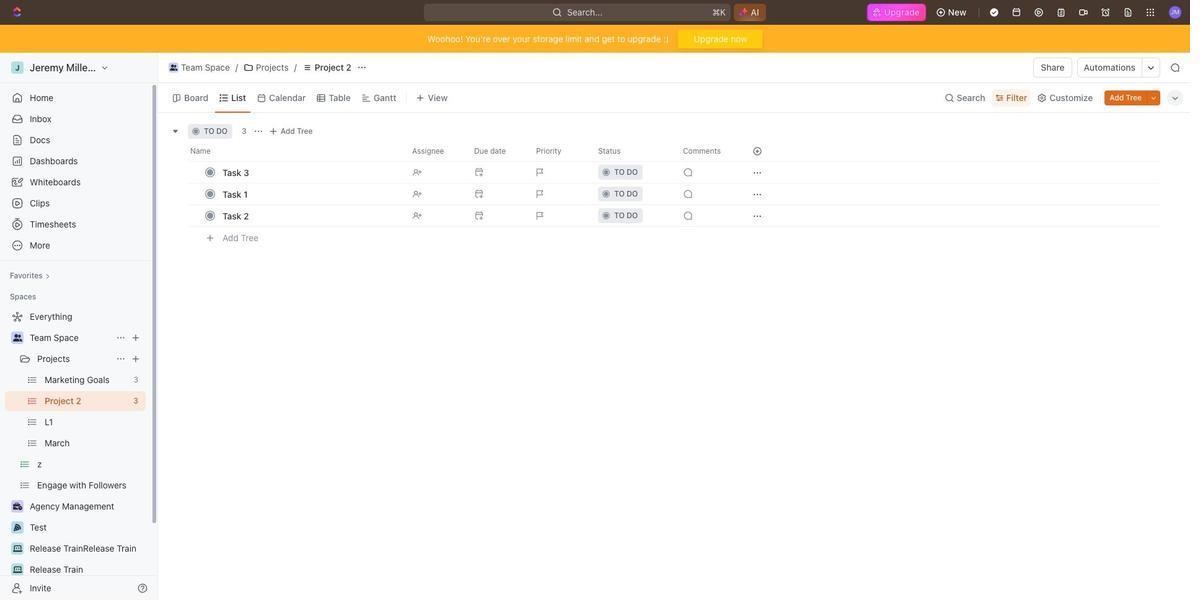 Task type: describe. For each thing, give the bounding box(es) containing it.
business time image
[[13, 503, 22, 510]]

pizza slice image
[[14, 524, 21, 531]]

user group image
[[13, 334, 22, 342]]

sidebar navigation
[[0, 53, 161, 600]]



Task type: locate. For each thing, give the bounding box(es) containing it.
tree
[[5, 307, 146, 600]]

user group image
[[170, 64, 178, 71]]

0 vertical spatial laptop code image
[[13, 545, 22, 553]]

jeremy miller's workspace, , element
[[11, 61, 24, 74]]

2 laptop code image from the top
[[13, 566, 22, 574]]

laptop code image
[[13, 545, 22, 553], [13, 566, 22, 574]]

1 vertical spatial laptop code image
[[13, 566, 22, 574]]

tree inside sidebar navigation
[[5, 307, 146, 600]]

1 laptop code image from the top
[[13, 545, 22, 553]]



Task type: vqa. For each thing, say whether or not it's contained in the screenshot.
the leftmost "meeting"
no



